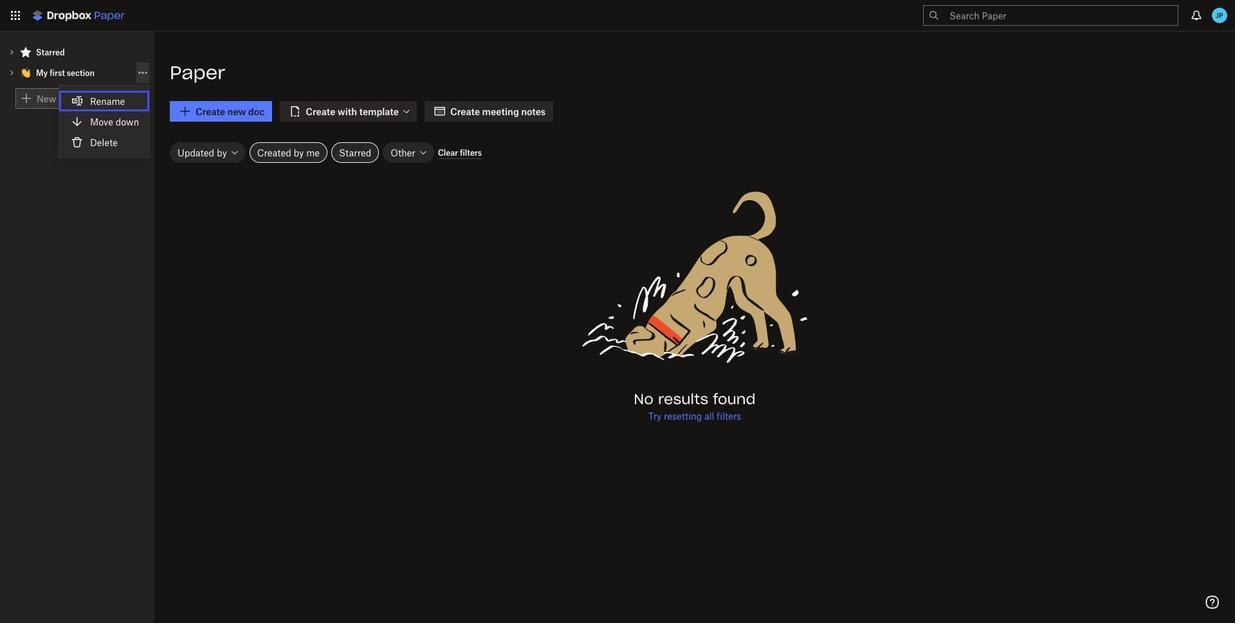 Task type: vqa. For each thing, say whether or not it's contained in the screenshot.
nine o'clock icon to the bottom
no



Task type: describe. For each thing, give the bounding box(es) containing it.
clear filters
[[438, 147, 482, 157]]

filters inside no results found try resetting all filters
[[717, 410, 742, 422]]

rename menu item
[[59, 91, 150, 111]]

all
[[705, 410, 715, 422]]

resetting
[[664, 410, 702, 422]]

create for create new doc
[[196, 106, 225, 117]]

created
[[257, 147, 291, 158]]

section
[[67, 68, 95, 78]]

my
[[36, 68, 48, 78]]

doc
[[248, 106, 265, 117]]

move down menu item
[[59, 111, 150, 132]]

0 vertical spatial starred
[[36, 47, 65, 57]]

starred inside button
[[339, 147, 372, 158]]

try resetting all filters link
[[649, 410, 742, 422]]

create meeting notes button
[[425, 101, 554, 122]]

create meeting notes
[[451, 106, 546, 117]]

notes
[[521, 106, 546, 117]]

clear filters button
[[438, 146, 482, 159]]

New section text field
[[37, 89, 138, 108]]

move
[[90, 116, 113, 127]]

create new doc
[[196, 106, 265, 117]]

waving hand image
[[21, 68, 31, 78]]

clear
[[438, 147, 458, 157]]

delete menu item
[[59, 132, 150, 153]]

starred button
[[331, 142, 379, 163]]

delete
[[90, 136, 118, 148]]



Task type: locate. For each thing, give the bounding box(es) containing it.
0 horizontal spatial create
[[196, 106, 225, 117]]

my first section
[[36, 68, 95, 78]]

create inside button
[[196, 106, 225, 117]]

first
[[50, 68, 65, 78]]

create left meeting
[[451, 106, 480, 117]]

results
[[658, 393, 709, 407]]

by
[[294, 147, 304, 158]]

0 vertical spatial filters
[[460, 147, 482, 157]]

1 horizontal spatial starred
[[339, 147, 372, 158]]

paper
[[170, 65, 225, 83]]

1 vertical spatial starred
[[339, 147, 372, 158]]

try
[[649, 410, 662, 422]]

starred
[[36, 47, 65, 57], [339, 147, 372, 158]]

2 create from the left
[[451, 106, 480, 117]]

meeting
[[482, 106, 519, 117]]

rename
[[90, 95, 125, 107]]

filters right clear
[[460, 147, 482, 157]]

1 vertical spatial filters
[[717, 410, 742, 422]]

new
[[228, 106, 246, 117]]

create inside "popup button"
[[451, 106, 480, 117]]

1 horizontal spatial filters
[[717, 410, 742, 422]]

filters down found in the bottom right of the page
[[717, 410, 742, 422]]

me
[[306, 147, 320, 158]]

no results found try resetting all filters
[[634, 393, 756, 422]]

move down
[[90, 116, 139, 127]]

filters inside button
[[460, 147, 482, 157]]

menu
[[59, 86, 150, 158]]

menu containing rename
[[59, 86, 150, 158]]

down
[[116, 116, 139, 127]]

filters
[[460, 147, 482, 157], [717, 410, 742, 422]]

created by me
[[257, 147, 320, 158]]

starred right the me on the top left
[[339, 147, 372, 158]]

1 create from the left
[[196, 106, 225, 117]]

0 horizontal spatial starred
[[36, 47, 65, 57]]

0 horizontal spatial filters
[[460, 147, 482, 157]]

create new doc button
[[170, 101, 272, 122]]

create for create meeting notes
[[451, 106, 480, 117]]

create left new
[[196, 106, 225, 117]]

found
[[713, 393, 756, 407]]

create
[[196, 106, 225, 117], [451, 106, 480, 117]]

1 horizontal spatial create
[[451, 106, 480, 117]]

no
[[634, 393, 654, 407]]

created by me button
[[250, 142, 328, 163]]

starred up first
[[36, 47, 65, 57]]



